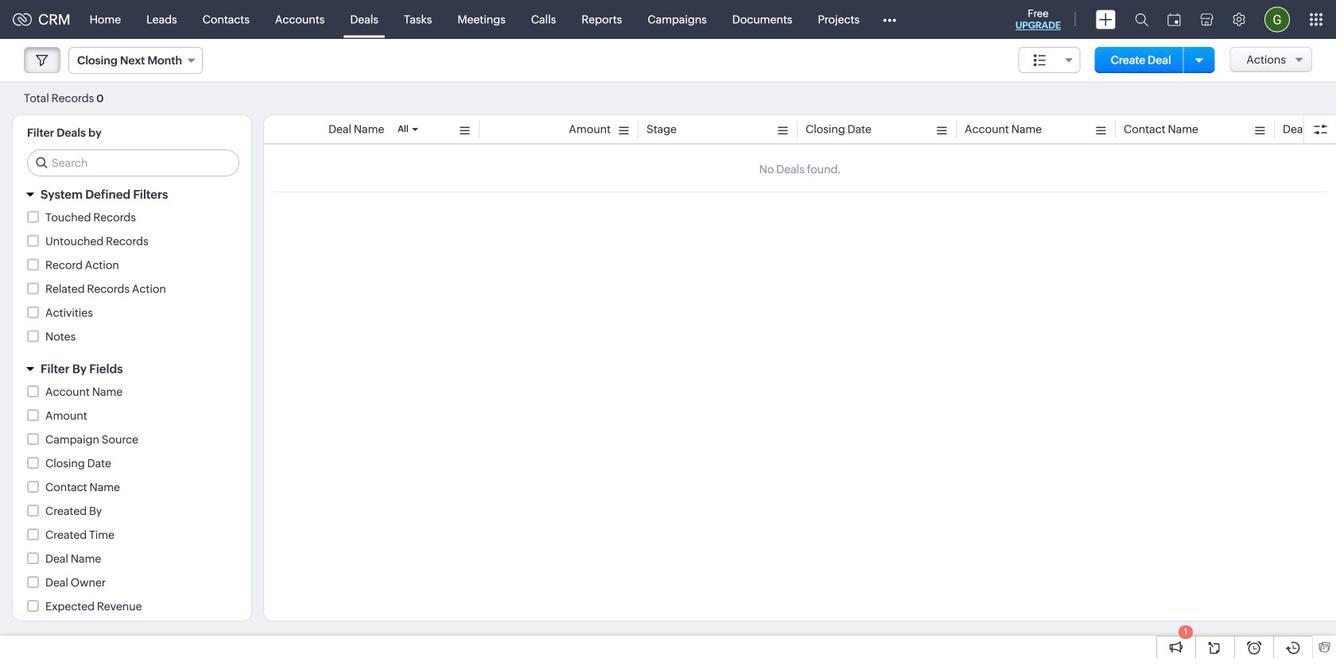 Task type: locate. For each thing, give the bounding box(es) containing it.
search element
[[1126, 0, 1159, 39]]

search image
[[1136, 13, 1149, 26]]

Search text field
[[28, 150, 239, 176]]

profile element
[[1256, 0, 1300, 39]]

none field size
[[1019, 47, 1081, 73]]

create menu element
[[1087, 0, 1126, 39]]

Other Modules field
[[873, 7, 907, 32]]

None field
[[68, 47, 203, 74], [1019, 47, 1081, 73], [68, 47, 203, 74]]



Task type: describe. For each thing, give the bounding box(es) containing it.
profile image
[[1265, 7, 1291, 32]]

size image
[[1034, 53, 1047, 68]]

logo image
[[13, 13, 32, 26]]

calendar image
[[1168, 13, 1182, 26]]

create menu image
[[1097, 10, 1116, 29]]



Task type: vqa. For each thing, say whether or not it's contained in the screenshot.
Calls
no



